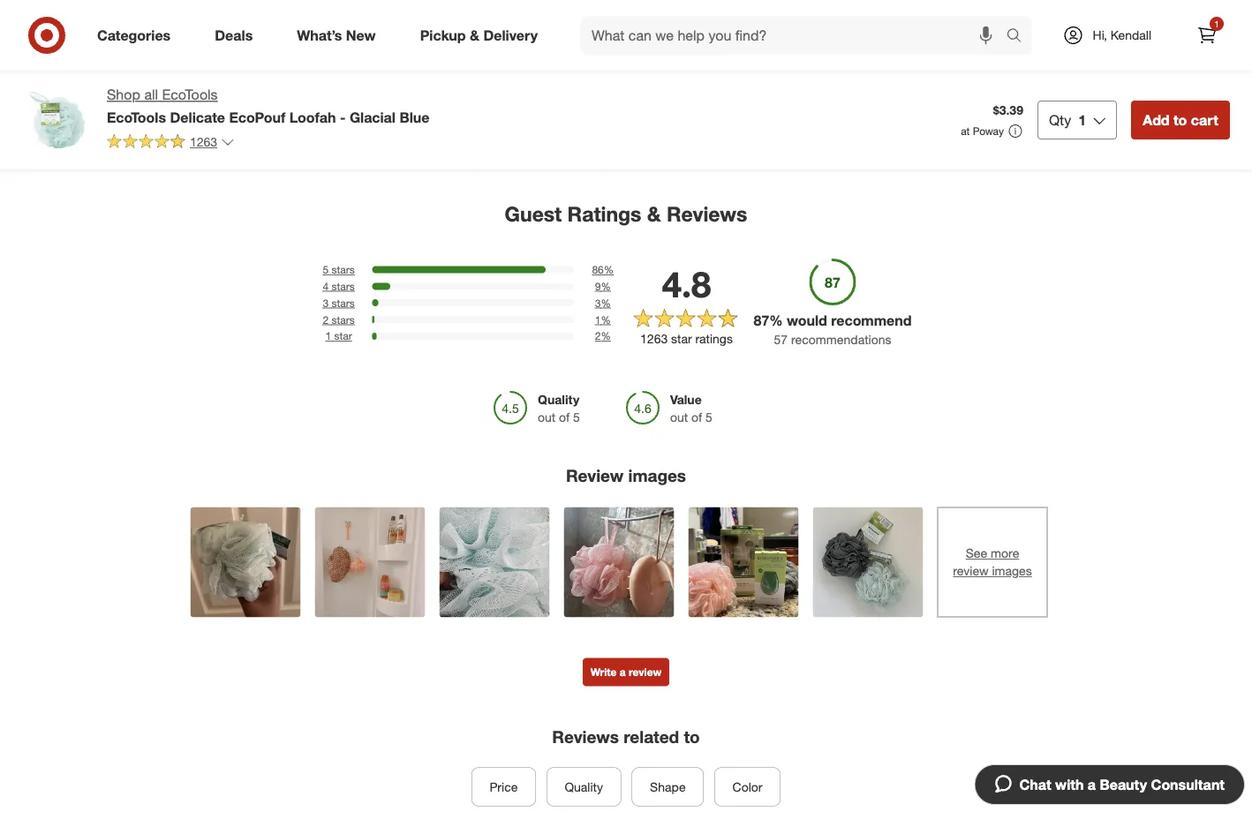 Task type: describe. For each thing, give the bounding box(es) containing it.
what's new link
[[282, 16, 398, 55]]

stars for 4 stars
[[332, 280, 355, 293]]

- left "sweet"
[[307, 34, 312, 49]]

$15.99
[[33, 3, 70, 18]]

more
[[991, 546, 1019, 561]]

86 %
[[592, 263, 614, 276]]

what's
[[297, 27, 342, 44]]

1 vertical spatial hair
[[620, 65, 642, 80]]

sponsored inside naturium the glow getter multi-oil hydrating body wash - 16.9 fl oz sponsored
[[1114, 65, 1166, 78]]

see more review images
[[953, 546, 1032, 579]]

oz inside $15.69 naturium the perfector salicylic acid skin smoothing body wash - 16.9 fl oz
[[791, 65, 804, 80]]

% for 86
[[604, 263, 614, 276]]

$15.69
[[753, 3, 790, 18]]

acid for wash
[[80, 34, 105, 49]]

exfoliating
[[108, 34, 166, 49]]

9
[[595, 280, 601, 293]]

87
[[754, 312, 769, 329]]

qty
[[1049, 111, 1072, 129]]

wash inside $15.99 naturium the smoother glycolic acid exfoliating body wash - 16.9 fl oz sponsored
[[65, 49, 96, 65]]

5.07
[[308, 49, 333, 65]]

value
[[670, 392, 702, 407]]

16.9 inside $15.99 naturium the smoother glycolic acid exfoliating body wash - 16.9 fl oz sponsored
[[107, 49, 132, 65]]

4
[[323, 280, 329, 293]]

naturium the brightener vitamin c brightening body wash - 16.9 fl oz sponsored
[[393, 18, 530, 78]]

frenshe
[[969, 18, 1013, 34]]

86
[[592, 263, 604, 276]]

body inside $15.99 naturium the smoother glycolic acid exfoliating body wash - 16.9 fl oz sponsored
[[33, 49, 62, 65]]

star for 1
[[334, 330, 352, 343]]

glycolic
[[33, 34, 77, 49]]

1 right qty
[[1079, 111, 1086, 129]]

9 %
[[595, 280, 611, 293]]

0 vertical spatial reviews
[[667, 202, 748, 226]]

wash inside $15.69 naturium the perfector salicylic acid skin smoothing body wash - 16.9 fl oz
[[850, 49, 880, 65]]

% for 87
[[769, 312, 783, 329]]

0 vertical spatial ecotools
[[162, 86, 218, 103]]

naturium the glow getter multi-oil hydrating body wash - 16.9 fl oz sponsored
[[1114, 18, 1252, 78]]

blue
[[400, 108, 430, 126]]

% for 2
[[601, 330, 611, 343]]

clean,
[[652, 34, 687, 49]]

loofah
[[290, 108, 336, 126]]

being
[[934, 18, 966, 34]]

salicylic
[[753, 34, 798, 49]]

add to cart button
[[1132, 101, 1230, 140]]

image of ecotools delicate ecopouf loofah - glacial blue image
[[22, 85, 93, 155]]

review images
[[566, 465, 686, 486]]

fl inside the fine'ry body mist fragrance spray - sweet on the outside - 5.07 fl oz
[[336, 49, 342, 65]]

- right cloud
[[1025, 65, 1030, 80]]

fragrance
[[213, 34, 268, 49]]

oz inside $11.19 mix:bar glass rose hair & body mist - clean, vegan, cruelty-free body spray & hair perfume for women - 5 fl oz
[[647, 80, 660, 96]]

guest review image 4 of 12, zoom in image
[[564, 507, 674, 618]]

the inside naturium the glow getter multi-oil hydrating body wash - 16.9 fl oz sponsored
[[1168, 18, 1189, 34]]

body inside $15.69 naturium the perfector salicylic acid skin smoothing body wash - 16.9 fl oz
[[817, 49, 846, 65]]

2 stars
[[323, 313, 355, 326]]

oz inside the fine'ry body mist fragrance spray - sweet on the outside - 5.07 fl oz
[[213, 65, 226, 80]]

hydrating
[[1202, 34, 1252, 49]]

poway
[[973, 125, 1004, 138]]

16.9 inside naturium the brightener vitamin c brightening body wash - 16.9 fl oz sponsored
[[468, 49, 492, 65]]

naturium inside naturium the glow getter multi-oil hydrating body wash - 16.9 fl oz sponsored
[[1114, 18, 1165, 34]]

out for quality out of 5
[[538, 410, 556, 425]]

stars for 3 stars
[[332, 296, 355, 310]]

cloud
[[988, 65, 1021, 80]]

- left 5.07
[[300, 49, 305, 65]]

2 sponsored from the left
[[213, 65, 265, 78]]

what's new
[[297, 27, 376, 44]]

kendall
[[1111, 27, 1152, 43]]

quality button
[[547, 768, 621, 807]]

qty 1
[[1049, 111, 1086, 129]]

spray inside $14.99 being frenshe hair, body & linen mist body spray with essential oils - lavender cloud - 5 fl oz
[[1038, 34, 1070, 49]]

% for 1
[[601, 313, 611, 326]]

naturium inside $15.69 naturium the perfector salicylic acid skin smoothing body wash - 16.9 fl oz
[[753, 18, 804, 34]]

ratings
[[696, 331, 733, 347]]

for
[[696, 65, 711, 80]]

body inside naturium the brightener vitamin c brightening body wash - 16.9 fl oz sponsored
[[393, 49, 422, 65]]

deals link
[[200, 16, 275, 55]]

wash inside naturium the brightener vitamin c brightening body wash - 16.9 fl oz sponsored
[[426, 49, 456, 65]]

guest review image 6 of 12, zoom in image
[[813, 507, 923, 618]]

smoother
[[111, 18, 166, 34]]

new
[[346, 27, 376, 44]]

5 inside $11.19 mix:bar glass rose hair & body mist - clean, vegan, cruelty-free body spray & hair perfume for women - 5 fl oz
[[627, 80, 634, 96]]

mist for being
[[978, 34, 1002, 49]]

hi, kendall
[[1093, 27, 1152, 43]]

$14.99 being frenshe hair, body & linen mist body spray with essential oils - lavender cloud - 5 fl oz
[[934, 3, 1074, 80]]

review
[[566, 465, 624, 486]]

images inside the see more review images
[[992, 563, 1032, 579]]

2 for 2 %
[[595, 330, 601, 343]]

women
[[573, 80, 615, 96]]

outside
[[254, 49, 297, 65]]

4.8
[[662, 262, 711, 306]]

87 % would recommend 57 recommendations
[[754, 312, 912, 347]]

naturium inside naturium the brightener vitamin c brightening body wash - 16.9 fl oz sponsored
[[393, 18, 444, 34]]

free
[[658, 49, 680, 65]]

naturium inside $15.99 naturium the smoother glycolic acid exfoliating body wash - 16.9 fl oz sponsored
[[33, 18, 84, 34]]

quality
[[565, 779, 603, 795]]

cart
[[1191, 111, 1219, 129]]

the inside naturium the brightener vitamin c brightening body wash - 16.9 fl oz sponsored
[[447, 18, 468, 34]]

of for value
[[692, 410, 702, 425]]

16.9 inside naturium the glow getter multi-oil hydrating body wash - 16.9 fl oz sponsored
[[1188, 49, 1213, 65]]

fine'ry
[[213, 18, 250, 34]]

mist for mix:bar
[[617, 34, 641, 49]]

1 for 1
[[1215, 18, 1219, 29]]

glow
[[1192, 18, 1221, 34]]

1 vertical spatial ecotools
[[107, 108, 166, 126]]

oils
[[1013, 49, 1034, 65]]

What can we help you find? suggestions appear below search field
[[581, 16, 1011, 55]]

smoothing
[[753, 49, 814, 65]]

5 up "4"
[[323, 263, 329, 276]]

add
[[1143, 111, 1170, 129]]

reviews related to
[[552, 727, 700, 748]]

quality
[[538, 392, 580, 407]]

related
[[624, 727, 679, 748]]

- inside $15.69 naturium the perfector salicylic acid skin smoothing body wash - 16.9 fl oz
[[884, 49, 888, 65]]

1 %
[[595, 313, 611, 326]]

body inside the fine'ry body mist fragrance spray - sweet on the outside - 5.07 fl oz
[[253, 18, 283, 34]]

multi-
[[1152, 34, 1184, 49]]

rose
[[661, 18, 689, 34]]

write
[[591, 666, 617, 679]]

hair,
[[1017, 18, 1041, 34]]

shop
[[107, 86, 140, 103]]

a inside button
[[1088, 776, 1096, 794]]

perfector
[[832, 18, 883, 34]]

value out of 5
[[670, 392, 713, 425]]

acid for body
[[802, 34, 827, 49]]

fl inside naturium the brightener vitamin c brightening body wash - 16.9 fl oz sponsored
[[495, 49, 502, 65]]

mix:bar
[[573, 18, 623, 34]]

6 sponsored from the left
[[934, 65, 986, 78]]

$14.99
[[934, 3, 970, 18]]

price button
[[472, 768, 536, 807]]

shape button
[[632, 768, 704, 807]]

spray inside the fine'ry body mist fragrance spray - sweet on the outside - 5.07 fl oz
[[272, 34, 304, 49]]

fl inside $15.69 naturium the perfector salicylic acid skin smoothing body wash - 16.9 fl oz
[[781, 65, 787, 80]]

at poway
[[961, 125, 1004, 138]]

5 stars
[[323, 263, 355, 276]]

chat with a beauty consultant button
[[975, 765, 1245, 805]]

1263 link
[[107, 133, 235, 154]]

- left clean,
[[644, 34, 649, 49]]



Task type: vqa. For each thing, say whether or not it's contained in the screenshot.
Nov
no



Task type: locate. For each thing, give the bounding box(es) containing it.
1 inside 'link'
[[1215, 18, 1219, 29]]

acid inside $15.69 naturium the perfector salicylic acid skin smoothing body wash - 16.9 fl oz
[[802, 34, 827, 49]]

out for value out of 5
[[670, 410, 688, 425]]

sponsored up women
[[573, 65, 625, 78]]

the left glow
[[1168, 18, 1189, 34]]

lavender
[[934, 65, 985, 80]]

0 horizontal spatial a
[[620, 666, 626, 679]]

0 horizontal spatial hair
[[620, 65, 642, 80]]

$3.39
[[993, 103, 1024, 118]]

% up 2 %
[[601, 313, 611, 326]]

a right write
[[620, 666, 626, 679]]

3 wash from the left
[[850, 49, 880, 65]]

a left the beauty
[[1088, 776, 1096, 794]]

fl right 5.07
[[336, 49, 342, 65]]

body inside naturium the glow getter multi-oil hydrating body wash - 16.9 fl oz sponsored
[[1114, 49, 1143, 65]]

1 wash from the left
[[65, 49, 96, 65]]

5 down quality
[[573, 410, 580, 425]]

2 down 1 %
[[595, 330, 601, 343]]

glacial
[[350, 108, 396, 126]]

1 link
[[1188, 16, 1227, 55]]

1 for 1 star
[[325, 330, 331, 343]]

hair left perfume
[[620, 65, 642, 80]]

3 the from the left
[[808, 18, 828, 34]]

2 out from the left
[[670, 410, 688, 425]]

a
[[620, 666, 626, 679], [1088, 776, 1096, 794]]

1 vertical spatial reviews
[[552, 727, 619, 748]]

1 horizontal spatial 3
[[595, 296, 601, 310]]

4 the from the left
[[1168, 18, 1189, 34]]

oz right "oil" on the right top
[[1226, 49, 1239, 65]]

3 down 9
[[595, 296, 601, 310]]

of down value
[[692, 410, 702, 425]]

3 stars
[[323, 296, 355, 310]]

- left glacial
[[340, 108, 346, 126]]

2 horizontal spatial spray
[[1038, 34, 1070, 49]]

16.9 down glow
[[1188, 49, 1213, 65]]

stars down 3 stars
[[332, 313, 355, 326]]

0 horizontal spatial spray
[[272, 34, 304, 49]]

1 vertical spatial with
[[1055, 776, 1084, 794]]

0 horizontal spatial of
[[559, 410, 570, 425]]

guest
[[505, 202, 562, 226]]

0 vertical spatial images
[[628, 465, 686, 486]]

images down more
[[992, 563, 1032, 579]]

oz down what can we help you find? suggestions appear below search box
[[791, 65, 804, 80]]

pickup & delivery link
[[405, 16, 560, 55]]

1 vertical spatial images
[[992, 563, 1032, 579]]

1 horizontal spatial 1263
[[640, 331, 668, 347]]

out inside value out of 5
[[670, 410, 688, 425]]

the inside $15.69 naturium the perfector salicylic acid skin smoothing body wash - 16.9 fl oz
[[808, 18, 828, 34]]

1 down 3 %
[[595, 313, 601, 326]]

oz down categories
[[145, 49, 158, 65]]

1263 for 1263 star ratings
[[640, 331, 668, 347]]

1263 star ratings
[[640, 331, 733, 347]]

0 horizontal spatial images
[[628, 465, 686, 486]]

oz inside naturium the glow getter multi-oil hydrating body wash - 16.9 fl oz sponsored
[[1226, 49, 1239, 65]]

oz left the
[[213, 65, 226, 80]]

of for quality
[[559, 410, 570, 425]]

16.9 down pickup & delivery
[[468, 49, 492, 65]]

2 of from the left
[[692, 410, 702, 425]]

naturium right hi,
[[1114, 18, 1165, 34]]

shop all ecotools ecotools delicate ecopouf loofah - glacial blue
[[107, 86, 430, 126]]

naturium left categories
[[33, 18, 84, 34]]

oz inside $15.99 naturium the smoother glycolic acid exfoliating body wash - 16.9 fl oz sponsored
[[145, 49, 158, 65]]

of down quality
[[559, 410, 570, 425]]

2 for 2 stars
[[323, 313, 329, 326]]

spray right the "oils"
[[1038, 34, 1070, 49]]

color button
[[715, 768, 781, 807]]

out inside quality out of 5
[[538, 410, 556, 425]]

1 horizontal spatial a
[[1088, 776, 1096, 794]]

fl inside $15.99 naturium the smoother glycolic acid exfoliating body wash - 16.9 fl oz sponsored
[[135, 49, 141, 65]]

16.9 down salicylic
[[753, 65, 777, 80]]

3 stars from the top
[[332, 296, 355, 310]]

guest review image 3 of 12, zoom in image
[[439, 507, 550, 618]]

4 stars from the top
[[332, 313, 355, 326]]

0 vertical spatial to
[[1174, 111, 1187, 129]]

with inside button
[[1055, 776, 1084, 794]]

0 vertical spatial a
[[620, 666, 626, 679]]

4 sponsored from the left
[[573, 65, 625, 78]]

- right the "oils"
[[1037, 49, 1042, 65]]

spray inside $11.19 mix:bar glass rose hair & body mist - clean, vegan, cruelty-free body spray & hair perfume for women - 5 fl oz
[[573, 65, 605, 80]]

$15.69 naturium the perfector salicylic acid skin smoothing body wash - 16.9 fl oz
[[753, 3, 888, 80]]

1 horizontal spatial spray
[[573, 65, 605, 80]]

$15.99 naturium the smoother glycolic acid exfoliating body wash - 16.9 fl oz sponsored
[[33, 3, 166, 78]]

naturium up smoothing
[[753, 18, 804, 34]]

- right women
[[619, 80, 624, 96]]

1 horizontal spatial reviews
[[667, 202, 748, 226]]

recommendations
[[791, 332, 892, 347]]

1263 down delicate
[[190, 134, 217, 150]]

spray
[[272, 34, 304, 49], [1038, 34, 1070, 49], [573, 65, 605, 80]]

essential
[[960, 49, 1010, 65]]

0 vertical spatial 2
[[323, 313, 329, 326]]

mist inside $11.19 mix:bar glass rose hair & body mist - clean, vegan, cruelty-free body spray & hair perfume for women - 5 fl oz
[[617, 34, 641, 49]]

mist
[[286, 18, 310, 34], [617, 34, 641, 49], [978, 34, 1002, 49]]

- right "skin"
[[884, 49, 888, 65]]

stars down '4 stars'
[[332, 296, 355, 310]]

wash down perfector
[[850, 49, 880, 65]]

16.9 inside $15.69 naturium the perfector salicylic acid skin smoothing body wash - 16.9 fl oz
[[753, 65, 777, 80]]

categories
[[97, 27, 171, 44]]

2 stars from the top
[[332, 280, 355, 293]]

ecotools down shop
[[107, 108, 166, 126]]

2 %
[[595, 330, 611, 343]]

5 down the cruelty-
[[627, 80, 634, 96]]

wash inside naturium the glow getter multi-oil hydrating body wash - 16.9 fl oz sponsored
[[1146, 49, 1177, 65]]

2 the from the left
[[447, 18, 468, 34]]

spray left 5.07
[[272, 34, 304, 49]]

spray down mix:bar
[[573, 65, 605, 80]]

sponsored down salicylic
[[753, 65, 806, 78]]

ecotools
[[162, 86, 218, 103], [107, 108, 166, 126]]

delivery
[[483, 27, 538, 44]]

of
[[559, 410, 570, 425], [692, 410, 702, 425]]

3 sponsored from the left
[[393, 65, 445, 78]]

brightening
[[450, 34, 513, 49]]

price
[[490, 779, 518, 795]]

1 sponsored from the left
[[33, 65, 85, 78]]

1 vertical spatial a
[[1088, 776, 1096, 794]]

review right write
[[629, 666, 662, 679]]

5 inside value out of 5
[[706, 410, 713, 425]]

see more review images button
[[937, 507, 1048, 618]]

stars up 3 stars
[[332, 280, 355, 293]]

2 acid from the left
[[802, 34, 827, 49]]

1 horizontal spatial of
[[692, 410, 702, 425]]

recommend
[[831, 312, 912, 329]]

to inside button
[[1174, 111, 1187, 129]]

fl down salicylic
[[781, 65, 787, 80]]

brightener
[[471, 18, 530, 34]]

would
[[787, 312, 827, 329]]

0 horizontal spatial mist
[[286, 18, 310, 34]]

% inside 87 % would recommend 57 recommendations
[[769, 312, 783, 329]]

- inside naturium the brightener vitamin c brightening body wash - 16.9 fl oz sponsored
[[460, 49, 464, 65]]

sponsored down linen
[[934, 65, 986, 78]]

3 naturium from the left
[[753, 18, 804, 34]]

hair
[[692, 18, 715, 34], [620, 65, 642, 80]]

3 for 3 %
[[595, 296, 601, 310]]

wash
[[65, 49, 96, 65], [426, 49, 456, 65], [850, 49, 880, 65], [1146, 49, 1177, 65]]

star down 2 stars at the top left of page
[[334, 330, 352, 343]]

% down 1 %
[[601, 330, 611, 343]]

5 down ratings on the right top of page
[[706, 410, 713, 425]]

c
[[437, 34, 446, 49]]

57
[[774, 332, 788, 347]]

acid
[[80, 34, 105, 49], [802, 34, 827, 49]]

1 stars from the top
[[332, 263, 355, 276]]

4 wash from the left
[[1146, 49, 1177, 65]]

0 horizontal spatial review
[[629, 666, 662, 679]]

0 horizontal spatial 2
[[323, 313, 329, 326]]

% for 9
[[601, 280, 611, 293]]

write a review
[[591, 666, 662, 679]]

3 %
[[595, 296, 611, 310]]

getter
[[1114, 34, 1149, 49]]

guest review image 1 of 12, zoom in image
[[190, 507, 301, 618]]

out down quality
[[538, 410, 556, 425]]

acid left "skin"
[[802, 34, 827, 49]]

4 naturium from the left
[[1114, 18, 1165, 34]]

cruelty-
[[614, 49, 658, 65]]

0 horizontal spatial with
[[934, 49, 956, 65]]

review inside the see more review images
[[953, 563, 989, 579]]

review down see
[[953, 563, 989, 579]]

oz inside $14.99 being frenshe hair, body & linen mist body spray with essential oils - lavender cloud - 5 fl oz
[[1053, 65, 1066, 80]]

wash left "oil" on the right top
[[1146, 49, 1177, 65]]

consultant
[[1151, 776, 1225, 794]]

0 horizontal spatial star
[[334, 330, 352, 343]]

oz right the "oils"
[[1053, 65, 1066, 80]]

the right c on the left top
[[447, 18, 468, 34]]

fl inside naturium the glow getter multi-oil hydrating body wash - 16.9 fl oz sponsored
[[1216, 49, 1222, 65]]

fl right "oil" on the right top
[[1216, 49, 1222, 65]]

1 3 from the left
[[323, 296, 329, 310]]

images right review
[[628, 465, 686, 486]]

5 inside $14.99 being frenshe hair, body & linen mist body spray with essential oils - lavender cloud - 5 fl oz
[[1033, 65, 1040, 80]]

oz down free
[[647, 80, 660, 96]]

sponsored down getter
[[1114, 65, 1166, 78]]

oz inside naturium the brightener vitamin c brightening body wash - 16.9 fl oz sponsored
[[505, 49, 518, 65]]

of inside quality out of 5
[[559, 410, 570, 425]]

%
[[604, 263, 614, 276], [601, 280, 611, 293], [601, 296, 611, 310], [769, 312, 783, 329], [601, 313, 611, 326], [601, 330, 611, 343]]

ecotools up delicate
[[162, 86, 218, 103]]

0 horizontal spatial out
[[538, 410, 556, 425]]

fl inside $14.99 being frenshe hair, body & linen mist body spray with essential oils - lavender cloud - 5 fl oz
[[1043, 65, 1050, 80]]

with right chat at the bottom of page
[[1055, 776, 1084, 794]]

2 3 from the left
[[595, 296, 601, 310]]

oz down the delivery
[[505, 49, 518, 65]]

see
[[966, 546, 988, 561]]

1 down 2 stars at the top left of page
[[325, 330, 331, 343]]

1 horizontal spatial mist
[[617, 34, 641, 49]]

ecopouf
[[229, 108, 286, 126]]

0 vertical spatial 1263
[[190, 134, 217, 150]]

1 vertical spatial review
[[629, 666, 662, 679]]

& inside $14.99 being frenshe hair, body & linen mist body spray with essential oils - lavender cloud - 5 fl oz
[[934, 34, 941, 49]]

pickup
[[420, 27, 466, 44]]

1 naturium from the left
[[33, 18, 84, 34]]

stars up '4 stars'
[[332, 263, 355, 276]]

1 horizontal spatial to
[[1174, 111, 1187, 129]]

pickup & delivery
[[420, 27, 538, 44]]

1 horizontal spatial star
[[671, 331, 692, 347]]

the inside $15.99 naturium the smoother glycolic acid exfoliating body wash - 16.9 fl oz sponsored
[[87, 18, 108, 34]]

sponsored down glycolic
[[33, 65, 85, 78]]

stars for 5 stars
[[332, 263, 355, 276]]

3
[[323, 296, 329, 310], [595, 296, 601, 310]]

2 down 3 stars
[[323, 313, 329, 326]]

0 horizontal spatial acid
[[80, 34, 105, 49]]

- left exfoliating
[[99, 49, 104, 65]]

naturium right new
[[393, 18, 444, 34]]

linen
[[945, 34, 975, 49]]

1
[[1215, 18, 1219, 29], [1079, 111, 1086, 129], [595, 313, 601, 326], [325, 330, 331, 343]]

1 horizontal spatial review
[[953, 563, 989, 579]]

1 horizontal spatial hair
[[692, 18, 715, 34]]

vitamin
[[393, 34, 434, 49]]

% up 9 %
[[604, 263, 614, 276]]

1 for 1 %
[[595, 313, 601, 326]]

sponsored down vitamin on the left top of page
[[393, 65, 445, 78]]

wash down the pickup
[[426, 49, 456, 65]]

1 horizontal spatial acid
[[802, 34, 827, 49]]

1 up hydrating
[[1215, 18, 1219, 29]]

mist inside $14.99 being frenshe hair, body & linen mist body spray with essential oils - lavender cloud - 5 fl oz
[[978, 34, 1002, 49]]

stars for 2 stars
[[332, 313, 355, 326]]

write a review button
[[583, 658, 670, 687]]

0 horizontal spatial reviews
[[552, 727, 619, 748]]

2 naturium from the left
[[393, 18, 444, 34]]

skin
[[830, 34, 854, 49]]

sponsored inside $15.99 naturium the smoother glycolic acid exfoliating body wash - 16.9 fl oz sponsored
[[33, 65, 85, 78]]

vegan,
[[573, 49, 610, 65]]

3 for 3 stars
[[323, 296, 329, 310]]

color
[[733, 779, 763, 795]]

0 vertical spatial with
[[934, 49, 956, 65]]

1 horizontal spatial images
[[992, 563, 1032, 579]]

out
[[538, 410, 556, 425], [670, 410, 688, 425]]

sponsored down fragrance
[[213, 65, 265, 78]]

the left the smoother
[[87, 18, 108, 34]]

a inside button
[[620, 666, 626, 679]]

the left "skin"
[[808, 18, 828, 34]]

16.9 down categories
[[107, 49, 132, 65]]

guest review image 5 of 12, zoom in image
[[688, 507, 799, 618]]

&
[[470, 27, 480, 44], [573, 34, 581, 49], [934, 34, 941, 49], [609, 65, 616, 80], [647, 202, 661, 226]]

at
[[961, 125, 970, 138]]

3 down "4"
[[323, 296, 329, 310]]

reviews up the 4.8
[[667, 202, 748, 226]]

fl down the cruelty-
[[637, 80, 644, 96]]

1263 for 1263
[[190, 134, 217, 150]]

% for 3
[[601, 296, 611, 310]]

star for 1263
[[671, 331, 692, 347]]

body
[[253, 18, 283, 34], [1045, 18, 1074, 34], [584, 34, 614, 49], [1005, 34, 1035, 49], [33, 49, 62, 65], [393, 49, 422, 65], [683, 49, 712, 65], [817, 49, 846, 65], [1114, 49, 1143, 65]]

fl down the delivery
[[495, 49, 502, 65]]

0 horizontal spatial 3
[[323, 296, 329, 310]]

1 of from the left
[[559, 410, 570, 425]]

0 horizontal spatial 1263
[[190, 134, 217, 150]]

fl inside $11.19 mix:bar glass rose hair & body mist - clean, vegan, cruelty-free body spray & hair perfume for women - 5 fl oz
[[637, 80, 644, 96]]

1 vertical spatial 1263
[[640, 331, 668, 347]]

search button
[[998, 16, 1041, 58]]

1 horizontal spatial out
[[670, 410, 688, 425]]

on
[[213, 49, 229, 65]]

2 wash from the left
[[426, 49, 456, 65]]

acid right glycolic
[[80, 34, 105, 49]]

of inside value out of 5
[[692, 410, 702, 425]]

% up 1 %
[[601, 296, 611, 310]]

0 horizontal spatial to
[[684, 727, 700, 748]]

1 acid from the left
[[80, 34, 105, 49]]

review inside write a review button
[[629, 666, 662, 679]]

1 the from the left
[[87, 18, 108, 34]]

deals
[[215, 27, 253, 44]]

% up 3 %
[[601, 280, 611, 293]]

sponsored inside naturium the brightener vitamin c brightening body wash - 16.9 fl oz sponsored
[[393, 65, 445, 78]]

$11.19
[[573, 3, 610, 18]]

1 out from the left
[[538, 410, 556, 425]]

mist inside the fine'ry body mist fragrance spray - sweet on the outside - 5.07 fl oz
[[286, 18, 310, 34]]

1 horizontal spatial with
[[1055, 776, 1084, 794]]

review for see more review images
[[953, 563, 989, 579]]

16.9
[[107, 49, 132, 65], [468, 49, 492, 65], [1188, 49, 1213, 65], [753, 65, 777, 80]]

1 vertical spatial 2
[[595, 330, 601, 343]]

5 sponsored from the left
[[753, 65, 806, 78]]

1 vertical spatial to
[[684, 727, 700, 748]]

- inside $15.99 naturium the smoother glycolic acid exfoliating body wash - 16.9 fl oz sponsored
[[99, 49, 104, 65]]

5 inside quality out of 5
[[573, 410, 580, 425]]

% up 57
[[769, 312, 783, 329]]

- inside naturium the glow getter multi-oil hydrating body wash - 16.9 fl oz sponsored
[[1180, 49, 1185, 65]]

review for write a review
[[629, 666, 662, 679]]

to right related
[[684, 727, 700, 748]]

- right c on the left top
[[460, 49, 464, 65]]

- left 1 'link'
[[1180, 49, 1185, 65]]

review
[[953, 563, 989, 579], [629, 666, 662, 679]]

0 vertical spatial hair
[[692, 18, 715, 34]]

star left ratings on the right top of page
[[671, 331, 692, 347]]

guest ratings & reviews
[[505, 202, 748, 226]]

5
[[1033, 65, 1040, 80], [627, 80, 634, 96], [323, 263, 329, 276], [573, 410, 580, 425], [706, 410, 713, 425]]

fl
[[135, 49, 141, 65], [336, 49, 342, 65], [495, 49, 502, 65], [1216, 49, 1222, 65], [781, 65, 787, 80], [1043, 65, 1050, 80], [637, 80, 644, 96]]

hair right rose
[[692, 18, 715, 34]]

to right add
[[1174, 111, 1187, 129]]

fl down categories
[[135, 49, 141, 65]]

0 vertical spatial review
[[953, 563, 989, 579]]

chat with a beauty consultant
[[1020, 776, 1225, 794]]

- inside shop all ecotools ecotools delicate ecopouf loofah - glacial blue
[[340, 108, 346, 126]]

categories link
[[82, 16, 193, 55]]

wash down $15.99 at the top of page
[[65, 49, 96, 65]]

1 horizontal spatial 2
[[595, 330, 601, 343]]

out down value
[[670, 410, 688, 425]]

add to cart
[[1143, 111, 1219, 129]]

acid inside $15.99 naturium the smoother glycolic acid exfoliating body wash - 16.9 fl oz sponsored
[[80, 34, 105, 49]]

reviews up the quality
[[552, 727, 619, 748]]

7 sponsored from the left
[[1114, 65, 1166, 78]]

with inside $14.99 being frenshe hair, body & linen mist body spray with essential oils - lavender cloud - 5 fl oz
[[934, 49, 956, 65]]

5 right cloud
[[1033, 65, 1040, 80]]

sweet
[[315, 34, 350, 49]]

with down being
[[934, 49, 956, 65]]

the
[[87, 18, 108, 34], [447, 18, 468, 34], [808, 18, 828, 34], [1168, 18, 1189, 34]]

2 horizontal spatial mist
[[978, 34, 1002, 49]]

glass
[[626, 18, 657, 34]]

fl right the "oils"
[[1043, 65, 1050, 80]]

1263 right 2 %
[[640, 331, 668, 347]]

oz
[[145, 49, 158, 65], [505, 49, 518, 65], [1226, 49, 1239, 65], [213, 65, 226, 80], [791, 65, 804, 80], [1053, 65, 1066, 80], [647, 80, 660, 96]]

guest review image 2 of 12, zoom in image
[[315, 507, 425, 618]]

perfume
[[646, 65, 693, 80]]



